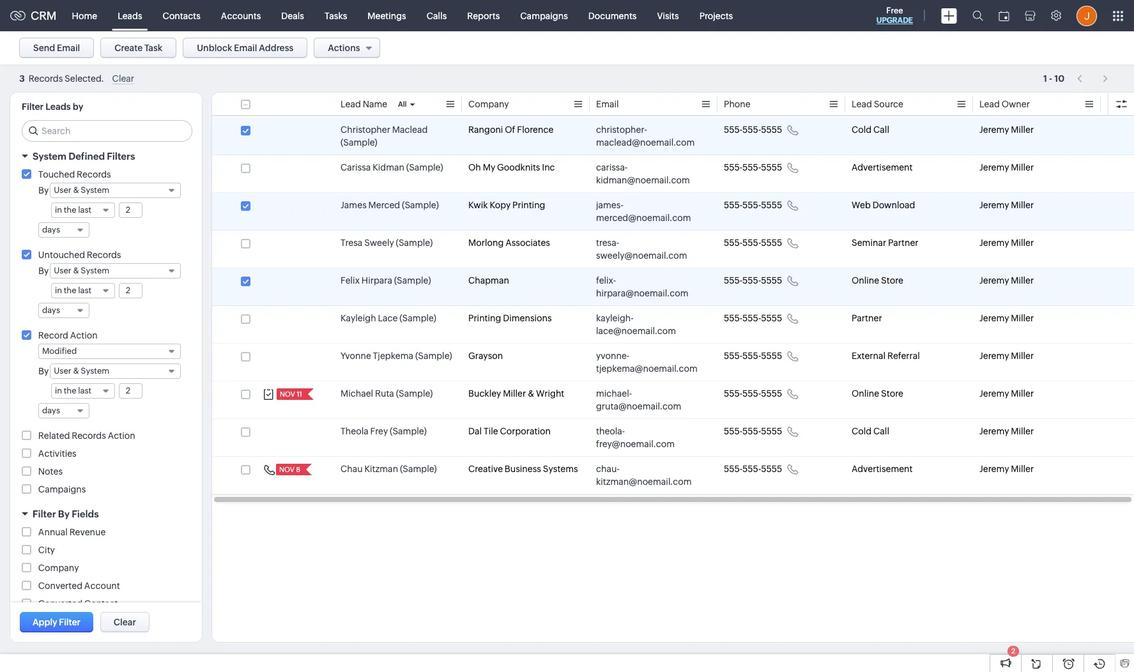 Task type: describe. For each thing, give the bounding box(es) containing it.
profile element
[[1069, 0, 1105, 31]]

unblock
[[197, 43, 232, 53]]

5555 for chau- kitzman@noemail.com
[[761, 464, 782, 474]]

michael- gruta@noemail.com link
[[596, 387, 698, 413]]

michael ruta (sample) link
[[341, 387, 433, 400]]

kidman
[[373, 162, 404, 173]]

converted for converted account
[[38, 581, 82, 591]]

jeremy for felix- hirpara@noemail.com
[[980, 275, 1009, 286]]

lace@noemail.com
[[596, 326, 676, 336]]

2 10 from the top
[[1055, 74, 1065, 84]]

frey
[[370, 426, 388, 436]]

felix
[[341, 275, 360, 286]]

days for untouched records
[[42, 305, 60, 315]]

555-555-5555 for carissa- kidman@noemail.com
[[724, 162, 782, 173]]

jeremy miller for chau- kitzman@noemail.com
[[980, 464, 1034, 474]]

2 1 - 10 from the top
[[1043, 74, 1065, 84]]

tresa- sweely@noemail.com link
[[596, 236, 698, 262]]

michael- gruta@noemail.com
[[596, 389, 681, 412]]

8
[[296, 466, 300, 474]]

system down untouched records
[[81, 266, 109, 275]]

james- merced@noemail.com
[[596, 200, 691, 223]]

apply filter
[[33, 617, 80, 628]]

james
[[341, 200, 367, 210]]

advertisement for carissa- kidman@noemail.com
[[852, 162, 913, 173]]

search element
[[965, 0, 991, 31]]

nov 11
[[280, 390, 302, 398]]

in for untouched
[[55, 286, 62, 295]]

days for touched records
[[42, 225, 60, 235]]

profile image
[[1077, 5, 1097, 26]]

dimensions
[[503, 313, 552, 323]]

(sample) for carissa kidman (sample)
[[406, 162, 443, 173]]

online for michael- gruta@noemail.com
[[852, 389, 879, 399]]

email for unblock
[[234, 43, 257, 53]]

system defined filters
[[33, 151, 135, 162]]

online store for felix- hirpara@noemail.com
[[852, 275, 903, 286]]

merced
[[368, 200, 400, 210]]

james- merced@noemail.com link
[[596, 199, 698, 224]]

in the last for touched
[[55, 205, 91, 215]]

wright
[[536, 389, 564, 399]]

leads link
[[107, 0, 152, 31]]

2
[[1011, 647, 1015, 655]]

touched records
[[38, 169, 111, 180]]

1 horizontal spatial leads
[[118, 11, 142, 21]]

jeremy for james- merced@noemail.com
[[980, 200, 1009, 210]]

1 vertical spatial company
[[38, 563, 79, 573]]

search image
[[973, 10, 983, 21]]

filter inside button
[[59, 617, 80, 628]]

filter for filter leads by
[[22, 102, 44, 112]]

untouched
[[38, 250, 85, 260]]

theola-
[[596, 426, 625, 436]]

kayleigh- lace@noemail.com
[[596, 313, 676, 336]]

cold call for christopher- maclead@noemail.com
[[852, 125, 889, 135]]

555-555-5555 for michael- gruta@noemail.com
[[724, 389, 782, 399]]

(sample) for michael ruta (sample)
[[396, 389, 433, 399]]

kidman@noemail.com
[[596, 175, 690, 185]]

christopher-
[[596, 125, 647, 135]]

1 10 from the top
[[1055, 73, 1065, 83]]

(sample) for james merced (sample)
[[402, 200, 439, 210]]

seminar partner
[[852, 238, 919, 248]]

nov for chau
[[279, 466, 295, 474]]

felix- hirpara@noemail.com
[[596, 275, 689, 298]]

5555 for felix- hirpara@noemail.com
[[761, 275, 782, 286]]

phone
[[724, 99, 751, 109]]

jeremy for christopher- maclead@noemail.com
[[980, 125, 1009, 135]]

oh
[[468, 162, 481, 173]]

& down "modified" at the left bottom of page
[[73, 366, 79, 376]]

reports
[[467, 11, 500, 21]]

miller for christopher- maclead@noemail.com
[[1011, 125, 1034, 135]]

tresa sweely (sample)
[[341, 238, 433, 248]]

buckley miller & wright
[[468, 389, 564, 399]]

crm
[[31, 9, 57, 22]]

1 vertical spatial partner
[[852, 313, 882, 323]]

1 vertical spatial printing
[[468, 313, 501, 323]]

goodknits
[[497, 162, 540, 173]]

Modified field
[[38, 344, 181, 359]]

yvonne-
[[596, 351, 630, 361]]

jeremy miller for kayleigh- lace@noemail.com
[[980, 313, 1034, 323]]

referral
[[888, 351, 920, 361]]

send email button
[[19, 38, 94, 58]]

lead for lead name
[[341, 99, 361, 109]]

jeremy for theola- frey@noemail.com
[[980, 426, 1009, 436]]

campaigns link
[[510, 0, 578, 31]]

yvonne tjepkema (sample) link
[[341, 350, 452, 362]]

apply filter button
[[20, 612, 93, 633]]

& down untouched records
[[73, 266, 79, 275]]

3 in from the top
[[55, 386, 62, 396]]

rangoni
[[468, 125, 503, 135]]

5555 for yvonne- tjepkema@noemail.com
[[761, 351, 782, 361]]

last for untouched
[[78, 286, 91, 295]]

contacts link
[[152, 0, 211, 31]]

external referral
[[852, 351, 920, 361]]

the for untouched
[[64, 286, 76, 295]]

555-555-5555 for yvonne- tjepkema@noemail.com
[[724, 351, 782, 361]]

online store for michael- gruta@noemail.com
[[852, 389, 903, 399]]

555-555-5555 for james- merced@noemail.com
[[724, 200, 782, 210]]

dal
[[468, 426, 482, 436]]

(sample) for chau kitzman (sample)
[[400, 464, 437, 474]]

3 days field from the top
[[38, 403, 89, 419]]

tresa- sweely@noemail.com
[[596, 238, 687, 261]]

carissa- kidman@noemail.com link
[[596, 161, 698, 187]]

3 days from the top
[[42, 406, 60, 415]]

felix- hirpara@noemail.com link
[[596, 274, 698, 300]]

online for felix- hirpara@noemail.com
[[852, 275, 879, 286]]

calls link
[[416, 0, 457, 31]]

inc
[[542, 162, 555, 173]]

sweely@noemail.com
[[596, 250, 687, 261]]

3
[[19, 74, 25, 84]]

jeremy miller for michael- gruta@noemail.com
[[980, 389, 1034, 399]]

1 1 - 10 from the top
[[1043, 73, 1065, 83]]

(sample) for yvonne tjepkema (sample)
[[415, 351, 452, 361]]

contact
[[84, 599, 118, 609]]

rangoni of florence
[[468, 125, 554, 135]]

gruta@noemail.com
[[596, 401, 681, 412]]

yvonne
[[341, 351, 371, 361]]

jeremy for carissa- kidman@noemail.com
[[980, 162, 1009, 173]]

records for touched
[[77, 169, 111, 180]]

3 the from the top
[[64, 386, 76, 396]]

external
[[852, 351, 886, 361]]

tile
[[484, 426, 498, 436]]

system down modified field
[[81, 366, 109, 376]]

555-555-5555 for chau- kitzman@noemail.com
[[724, 464, 782, 474]]

1 navigation from the top
[[1071, 69, 1115, 88]]

yvonne tjepkema (sample)
[[341, 351, 452, 361]]

5555 for kayleigh- lace@noemail.com
[[761, 313, 782, 323]]

filter for filter by fields
[[33, 509, 56, 520]]

by down untouched
[[38, 266, 49, 276]]

nov 8
[[279, 466, 300, 474]]

system down touched records
[[81, 185, 109, 195]]

call for theola- frey@noemail.com
[[874, 426, 889, 436]]

555-555-5555 for felix- hirpara@noemail.com
[[724, 275, 782, 286]]

jeremy miller for carissa- kidman@noemail.com
[[980, 162, 1034, 173]]

activities
[[38, 449, 76, 459]]

miller for tresa- sweely@noemail.com
[[1011, 238, 1034, 248]]

chau- kitzman@noemail.com link
[[596, 463, 698, 488]]

row group containing christopher maclead (sample)
[[212, 118, 1134, 495]]

converted account
[[38, 581, 120, 591]]

& down touched records
[[73, 185, 79, 195]]

felix-
[[596, 275, 616, 286]]

tresa
[[341, 238, 363, 248]]

555-555-5555 for tresa- sweely@noemail.com
[[724, 238, 782, 248]]

theola frey (sample)
[[341, 426, 427, 436]]

miller for michael- gruta@noemail.com
[[1011, 389, 1034, 399]]

tresa-
[[596, 238, 619, 248]]

lace
[[378, 313, 398, 323]]

in the last for untouched
[[55, 286, 91, 295]]

unblock email address button
[[183, 38, 308, 58]]

cold for theola- frey@noemail.com
[[852, 426, 872, 436]]

morlong
[[468, 238, 504, 248]]

related
[[38, 431, 70, 441]]

untouched records
[[38, 250, 121, 260]]

user & system for untouched
[[54, 266, 109, 275]]

name
[[363, 99, 387, 109]]

user & system field for touched records
[[50, 183, 181, 198]]

kwik
[[468, 200, 488, 210]]

call for christopher- maclead@noemail.com
[[874, 125, 889, 135]]

michael
[[341, 389, 373, 399]]

3 last from the top
[[78, 386, 91, 396]]



Task type: vqa. For each thing, say whether or not it's contained in the screenshot.


Task type: locate. For each thing, give the bounding box(es) containing it.
systems
[[543, 464, 578, 474]]

miller
[[1011, 125, 1034, 135], [1011, 162, 1034, 173], [1011, 200, 1034, 210], [1011, 238, 1034, 248], [1011, 275, 1034, 286], [1011, 313, 1034, 323], [1011, 351, 1034, 361], [503, 389, 526, 399], [1011, 389, 1034, 399], [1011, 426, 1034, 436], [1011, 464, 1034, 474]]

store down seminar partner
[[881, 275, 903, 286]]

partner
[[888, 238, 919, 248], [852, 313, 882, 323]]

1 horizontal spatial campaigns
[[520, 11, 568, 21]]

crm link
[[10, 9, 57, 22]]

partner right seminar
[[888, 238, 919, 248]]

0 vertical spatial records
[[77, 169, 111, 180]]

clear down create
[[112, 74, 134, 84]]

converted up apply filter
[[38, 599, 82, 609]]

6 jeremy from the top
[[980, 313, 1009, 323]]

apply
[[33, 617, 57, 628]]

carissa kidman (sample)
[[341, 162, 443, 173]]

1 - from the top
[[1049, 73, 1053, 83]]

1 1 from the top
[[1043, 73, 1047, 83]]

2 advertisement from the top
[[852, 464, 913, 474]]

records right related
[[72, 431, 106, 441]]

0 vertical spatial user
[[54, 185, 71, 195]]

555-555-5555 for kayleigh- lace@noemail.com
[[724, 313, 782, 323]]

campaigns right reports
[[520, 11, 568, 21]]

1 last from the top
[[78, 205, 91, 215]]

2 vertical spatial records
[[72, 431, 106, 441]]

2 user from the top
[[54, 266, 71, 275]]

unblock email address
[[197, 43, 293, 53]]

chau kitzman (sample) link
[[341, 463, 437, 475]]

create menu image
[[941, 8, 957, 23]]

creative business systems
[[468, 464, 578, 474]]

partner up external
[[852, 313, 882, 323]]

email up christopher-
[[596, 99, 619, 109]]

calendar image
[[999, 11, 1010, 21]]

in down touched
[[55, 205, 62, 215]]

upgrade
[[877, 16, 913, 25]]

accounts
[[221, 11, 261, 21]]

2 call from the top
[[874, 426, 889, 436]]

felix hirpara (sample) link
[[341, 274, 431, 287]]

5555 for tresa- sweely@noemail.com
[[761, 238, 782, 248]]

1 store from the top
[[881, 275, 903, 286]]

leads
[[118, 11, 142, 21], [45, 102, 71, 112]]

records down defined
[[77, 169, 111, 180]]

6 jeremy miller from the top
[[980, 313, 1034, 323]]

0 horizontal spatial printing
[[468, 313, 501, 323]]

2 vertical spatial user & system field
[[50, 364, 181, 379]]

1 jeremy from the top
[[980, 125, 1009, 135]]

online store down seminar partner
[[852, 275, 903, 286]]

5 jeremy miller from the top
[[980, 275, 1034, 286]]

0 horizontal spatial campaigns
[[38, 484, 86, 495]]

carissa-
[[596, 162, 628, 173]]

jeremy miller for felix- hirpara@noemail.com
[[980, 275, 1034, 286]]

1 vertical spatial leads
[[45, 102, 71, 112]]

0 vertical spatial nov
[[280, 390, 295, 398]]

cold for christopher- maclead@noemail.com
[[852, 125, 872, 135]]

1 user & system field from the top
[[50, 183, 181, 198]]

lead source
[[852, 99, 904, 109]]

by up annual revenue
[[58, 509, 70, 520]]

1 - 10
[[1043, 73, 1065, 83], [1043, 74, 1065, 84]]

2 in the last from the top
[[55, 286, 91, 295]]

2 1 from the top
[[1043, 74, 1047, 84]]

1 lead from the left
[[341, 99, 361, 109]]

contacts
[[163, 11, 201, 21]]

fields
[[72, 509, 99, 520]]

last up related records action
[[78, 386, 91, 396]]

maclead
[[392, 125, 428, 135]]

0 horizontal spatial leads
[[45, 102, 71, 112]]

christopher- maclead@noemail.com link
[[596, 123, 698, 149]]

christopher- maclead@noemail.com
[[596, 125, 695, 148]]

2 online store from the top
[[852, 389, 903, 399]]

7 5555 from the top
[[761, 351, 782, 361]]

2 days field from the top
[[38, 303, 89, 318]]

0 vertical spatial store
[[881, 275, 903, 286]]

lead for lead source
[[852, 99, 872, 109]]

email for send
[[57, 43, 80, 53]]

days field up untouched
[[38, 222, 89, 238]]

0 horizontal spatial company
[[38, 563, 79, 573]]

lead left name
[[341, 99, 361, 109]]

free upgrade
[[877, 6, 913, 25]]

0 horizontal spatial action
[[70, 330, 98, 341]]

converted up converted contact
[[38, 581, 82, 591]]

2 vertical spatial days
[[42, 406, 60, 415]]

in the last
[[55, 205, 91, 215], [55, 286, 91, 295], [55, 386, 91, 396]]

2 - from the top
[[1049, 74, 1053, 84]]

3 user & system from the top
[[54, 366, 109, 376]]

sweely
[[364, 238, 394, 248]]

2 days from the top
[[42, 305, 60, 315]]

0 vertical spatial campaigns
[[520, 11, 568, 21]]

in the last down untouched records
[[55, 286, 91, 295]]

None text field
[[119, 284, 142, 298]]

days up related
[[42, 406, 60, 415]]

lead for lead owner
[[980, 99, 1000, 109]]

0 vertical spatial advertisement
[[852, 162, 913, 173]]

1 jeremy miller from the top
[[980, 125, 1034, 135]]

Search text field
[[22, 121, 192, 141]]

1 vertical spatial days
[[42, 305, 60, 315]]

(sample) for tresa sweely (sample)
[[396, 238, 433, 248]]

2 navigation from the top
[[1071, 70, 1115, 88]]

advertisement
[[852, 162, 913, 173], [852, 464, 913, 474]]

nov left '8'
[[279, 466, 295, 474]]

1 vertical spatial user & system field
[[50, 263, 181, 279]]

& left wright
[[528, 389, 534, 399]]

in the last field down untouched records
[[51, 283, 115, 298]]

0 vertical spatial user & system field
[[50, 183, 181, 198]]

7 jeremy from the top
[[980, 351, 1009, 361]]

miller for theola- frey@noemail.com
[[1011, 426, 1034, 436]]

jeremy for tresa- sweely@noemail.com
[[980, 238, 1009, 248]]

(sample) right the hirpara
[[394, 275, 431, 286]]

documents link
[[578, 0, 647, 31]]

last for touched
[[78, 205, 91, 215]]

10 555-555-5555 from the top
[[724, 464, 782, 474]]

user down untouched
[[54, 266, 71, 275]]

1 days from the top
[[42, 225, 60, 235]]

records for untouched
[[87, 250, 121, 260]]

1 horizontal spatial action
[[108, 431, 135, 441]]

miller for yvonne- tjepkema@noemail.com
[[1011, 351, 1034, 361]]

in down "modified" at the left bottom of page
[[55, 386, 62, 396]]

1 vertical spatial user & system
[[54, 266, 109, 275]]

0 vertical spatial cold call
[[852, 125, 889, 135]]

campaigns down the notes
[[38, 484, 86, 495]]

1 horizontal spatial partner
[[888, 238, 919, 248]]

navigation
[[1071, 69, 1115, 88], [1071, 70, 1115, 88]]

projects link
[[689, 0, 743, 31]]

0 vertical spatial days field
[[38, 222, 89, 238]]

0 vertical spatial in
[[55, 205, 62, 215]]

michael ruta (sample)
[[341, 389, 433, 399]]

0 vertical spatial converted
[[38, 581, 82, 591]]

2 in from the top
[[55, 286, 62, 295]]

accounts link
[[211, 0, 271, 31]]

online store down external referral
[[852, 389, 903, 399]]

in the last field
[[51, 203, 115, 218], [51, 283, 115, 298], [51, 383, 115, 399]]

1 cold call from the top
[[852, 125, 889, 135]]

(sample) right lace
[[400, 313, 436, 323]]

2 lead from the left
[[852, 99, 872, 109]]

nov for michael
[[280, 390, 295, 398]]

filter down converted contact
[[59, 617, 80, 628]]

email inside button
[[234, 43, 257, 53]]

user & system field down filters
[[50, 183, 181, 198]]

leads up create
[[118, 11, 142, 21]]

1 vertical spatial nov
[[279, 466, 295, 474]]

0 vertical spatial cold
[[852, 125, 872, 135]]

create task
[[115, 43, 162, 53]]

1 vertical spatial days field
[[38, 303, 89, 318]]

record action
[[38, 330, 98, 341]]

9 5555 from the top
[[761, 426, 782, 436]]

0 vertical spatial call
[[874, 125, 889, 135]]

user down "modified" at the left bottom of page
[[54, 366, 71, 376]]

days up untouched
[[42, 225, 60, 235]]

days field for touched
[[38, 222, 89, 238]]

7 jeremy miller from the top
[[980, 351, 1034, 361]]

0 vertical spatial in the last
[[55, 205, 91, 215]]

2 vertical spatial in the last
[[55, 386, 91, 396]]

5 5555 from the top
[[761, 275, 782, 286]]

7 555-555-5555 from the top
[[724, 351, 782, 361]]

kayleigh-
[[596, 313, 634, 323]]

2 vertical spatial the
[[64, 386, 76, 396]]

2 the from the top
[[64, 286, 76, 295]]

filter inside dropdown button
[[33, 509, 56, 520]]

user & system down touched records
[[54, 185, 109, 195]]

0 vertical spatial user & system
[[54, 185, 109, 195]]

touched
[[38, 169, 75, 180]]

business
[[505, 464, 541, 474]]

frey@noemail.com
[[596, 439, 675, 449]]

10 jeremy miller from the top
[[980, 464, 1034, 474]]

1 vertical spatial in the last
[[55, 286, 91, 295]]

2 jeremy miller from the top
[[980, 162, 1034, 173]]

2 horizontal spatial email
[[596, 99, 619, 109]]

online down seminar
[[852, 275, 879, 286]]

days field
[[38, 222, 89, 238], [38, 303, 89, 318], [38, 403, 89, 419]]

miller for chau- kitzman@noemail.com
[[1011, 464, 1034, 474]]

1 555-555-5555 from the top
[[724, 125, 782, 135]]

9 jeremy from the top
[[980, 426, 1009, 436]]

3 in the last from the top
[[55, 386, 91, 396]]

2 converted from the top
[[38, 599, 82, 609]]

by down touched
[[38, 185, 49, 196]]

in the last field down touched records
[[51, 203, 115, 218]]

(sample) for theola frey (sample)
[[390, 426, 427, 436]]

6 5555 from the top
[[761, 313, 782, 323]]

1 vertical spatial in
[[55, 286, 62, 295]]

the down "modified" at the left bottom of page
[[64, 386, 76, 396]]

3 user & system field from the top
[[50, 364, 181, 379]]

555-555-5555 for christopher- maclead@noemail.com
[[724, 125, 782, 135]]

2 cold from the top
[[852, 426, 872, 436]]

10 5555 from the top
[[761, 464, 782, 474]]

4 jeremy from the top
[[980, 238, 1009, 248]]

1 vertical spatial online store
[[852, 389, 903, 399]]

by down "modified" at the left bottom of page
[[38, 366, 49, 376]]

2 vertical spatial in
[[55, 386, 62, 396]]

records
[[29, 74, 63, 84]]

in down untouched
[[55, 286, 62, 295]]

2 vertical spatial user
[[54, 366, 71, 376]]

meetings link
[[357, 0, 416, 31]]

2 user & system field from the top
[[50, 263, 181, 279]]

1 in the last field from the top
[[51, 203, 115, 218]]

1 vertical spatial advertisement
[[852, 464, 913, 474]]

filter leads by
[[22, 102, 83, 112]]

create menu element
[[934, 0, 965, 31]]

christopher maclead (sample) link
[[341, 123, 456, 149]]

1 cold from the top
[[852, 125, 872, 135]]

chau- kitzman@noemail.com
[[596, 464, 692, 487]]

user & system down "modified" at the left bottom of page
[[54, 366, 109, 376]]

5 jeremy from the top
[[980, 275, 1009, 286]]

0 vertical spatial filter
[[22, 102, 44, 112]]

3 5555 from the top
[[761, 200, 782, 210]]

(sample) right merced
[[402, 200, 439, 210]]

2 jeremy from the top
[[980, 162, 1009, 173]]

1 horizontal spatial lead
[[852, 99, 872, 109]]

1 vertical spatial call
[[874, 426, 889, 436]]

james merced (sample) link
[[341, 199, 439, 212]]

kayleigh- lace@noemail.com link
[[596, 312, 698, 337]]

online down external
[[852, 389, 879, 399]]

maclead@noemail.com
[[596, 137, 695, 148]]

1 vertical spatial converted
[[38, 599, 82, 609]]

0 vertical spatial the
[[64, 205, 76, 215]]

clear
[[112, 74, 134, 84], [114, 617, 136, 628]]

printing up grayson
[[468, 313, 501, 323]]

user & system field down modified field
[[50, 364, 181, 379]]

5555 for christopher- maclead@noemail.com
[[761, 125, 782, 135]]

converted contact
[[38, 599, 118, 609]]

2 horizontal spatial lead
[[980, 99, 1000, 109]]

4 555-555-5555 from the top
[[724, 238, 782, 248]]

email inside 'button'
[[57, 43, 80, 53]]

5555 for theola- frey@noemail.com
[[761, 426, 782, 436]]

jeremy for michael- gruta@noemail.com
[[980, 389, 1009, 399]]

(sample) right tjepkema
[[415, 351, 452, 361]]

corporation
[[500, 426, 551, 436]]

by inside filter by fields dropdown button
[[58, 509, 70, 520]]

2 cold call from the top
[[852, 426, 889, 436]]

1 horizontal spatial printing
[[513, 200, 545, 210]]

store down external referral
[[881, 389, 903, 399]]

3 lead from the left
[[980, 99, 1000, 109]]

row group
[[212, 118, 1134, 495]]

0 vertical spatial in the last field
[[51, 203, 115, 218]]

8 5555 from the top
[[761, 389, 782, 399]]

records right untouched
[[87, 250, 121, 260]]

(sample) right ruta
[[396, 389, 433, 399]]

4 jeremy miller from the top
[[980, 238, 1034, 248]]

in the last field up related records action
[[51, 383, 115, 399]]

company down city
[[38, 563, 79, 573]]

kayleigh lace (sample)
[[341, 313, 436, 323]]

tasks
[[325, 11, 347, 21]]

(sample) right frey
[[390, 426, 427, 436]]

jeremy miller for james- merced@noemail.com
[[980, 200, 1034, 210]]

5555 for carissa- kidman@noemail.com
[[761, 162, 782, 173]]

leads left by
[[45, 102, 71, 112]]

3 jeremy from the top
[[980, 200, 1009, 210]]

2 store from the top
[[881, 389, 903, 399]]

clear down contact
[[114, 617, 136, 628]]

email
[[57, 43, 80, 53], [234, 43, 257, 53], [596, 99, 619, 109]]

records for related
[[72, 431, 106, 441]]

printing
[[513, 200, 545, 210], [468, 313, 501, 323]]

nov left 11 on the bottom of page
[[280, 390, 295, 398]]

1 vertical spatial user
[[54, 266, 71, 275]]

1 in the last from the top
[[55, 205, 91, 215]]

(sample) down the christopher
[[341, 137, 377, 148]]

meetings
[[368, 11, 406, 21]]

2 last from the top
[[78, 286, 91, 295]]

user down touched
[[54, 185, 71, 195]]

oh my goodknits inc
[[468, 162, 555, 173]]

email left address at left top
[[234, 43, 257, 53]]

0 vertical spatial leads
[[118, 11, 142, 21]]

in the last down "modified" at the left bottom of page
[[55, 386, 91, 396]]

(sample) right 'kitzman'
[[400, 464, 437, 474]]

(sample) for felix hirpara (sample)
[[394, 275, 431, 286]]

1 vertical spatial cold call
[[852, 426, 889, 436]]

the down untouched
[[64, 286, 76, 295]]

3 jeremy miller from the top
[[980, 200, 1034, 210]]

0 horizontal spatial partner
[[852, 313, 882, 323]]

jeremy miller
[[980, 125, 1034, 135], [980, 162, 1034, 173], [980, 200, 1034, 210], [980, 238, 1034, 248], [980, 275, 1034, 286], [980, 313, 1034, 323], [980, 351, 1034, 361], [980, 389, 1034, 399], [980, 426, 1034, 436], [980, 464, 1034, 474]]

in for touched
[[55, 205, 62, 215]]

converted for converted contact
[[38, 599, 82, 609]]

2 vertical spatial filter
[[59, 617, 80, 628]]

yvonne- tjepkema@noemail.com
[[596, 351, 698, 374]]

user & system down untouched records
[[54, 266, 109, 275]]

(sample) right sweely
[[396, 238, 433, 248]]

lead
[[341, 99, 361, 109], [852, 99, 872, 109], [980, 99, 1000, 109]]

555-
[[724, 125, 743, 135], [743, 125, 761, 135], [724, 162, 743, 173], [743, 162, 761, 173], [724, 200, 743, 210], [743, 200, 761, 210], [724, 238, 743, 248], [743, 238, 761, 248], [724, 275, 743, 286], [743, 275, 761, 286], [724, 313, 743, 323], [743, 313, 761, 323], [724, 351, 743, 361], [743, 351, 761, 361], [724, 389, 743, 399], [743, 389, 761, 399], [724, 426, 743, 436], [743, 426, 761, 436], [724, 464, 743, 474], [743, 464, 761, 474]]

filter by fields button
[[10, 503, 202, 525]]

advertisement for chau- kitzman@noemail.com
[[852, 464, 913, 474]]

5 555-555-5555 from the top
[[724, 275, 782, 286]]

store for michael- gruta@noemail.com
[[881, 389, 903, 399]]

1 days field from the top
[[38, 222, 89, 238]]

2 online from the top
[[852, 389, 879, 399]]

last down touched records
[[78, 205, 91, 215]]

creative
[[468, 464, 503, 474]]

2 vertical spatial in the last field
[[51, 383, 115, 399]]

555-555-5555 for theola- frey@noemail.com
[[724, 426, 782, 436]]

user for untouched
[[54, 266, 71, 275]]

3 user from the top
[[54, 366, 71, 376]]

1 horizontal spatial email
[[234, 43, 257, 53]]

1 vertical spatial online
[[852, 389, 879, 399]]

nov
[[280, 390, 295, 398], [279, 466, 295, 474]]

10 jeremy from the top
[[980, 464, 1009, 474]]

christopher maclead (sample)
[[341, 125, 428, 148]]

the down touched records
[[64, 205, 76, 215]]

(sample) inside christopher maclead (sample)
[[341, 137, 377, 148]]

days field up record action
[[38, 303, 89, 318]]

days field for untouched
[[38, 303, 89, 318]]

1 vertical spatial clear
[[114, 617, 136, 628]]

download
[[873, 200, 915, 210]]

3 records selected.
[[19, 74, 104, 84]]

james merced (sample)
[[341, 200, 439, 210]]

0 vertical spatial printing
[[513, 200, 545, 210]]

user & system for touched
[[54, 185, 109, 195]]

jeremy miller for theola- frey@noemail.com
[[980, 426, 1034, 436]]

1 vertical spatial store
[[881, 389, 903, 399]]

lead left 'source'
[[852, 99, 872, 109]]

9 jeremy miller from the top
[[980, 426, 1034, 436]]

jeremy for chau- kitzman@noemail.com
[[980, 464, 1009, 474]]

cold call for theola- frey@noemail.com
[[852, 426, 889, 436]]

2 555-555-5555 from the top
[[724, 162, 782, 173]]

jeremy miller for tresa- sweely@noemail.com
[[980, 238, 1034, 248]]

0 vertical spatial company
[[468, 99, 509, 109]]

selected.
[[65, 74, 104, 84]]

cold call
[[852, 125, 889, 135], [852, 426, 889, 436]]

days field up related
[[38, 403, 89, 419]]

2 in the last field from the top
[[51, 283, 115, 298]]

miller for james- merced@noemail.com
[[1011, 200, 1034, 210]]

1
[[1043, 73, 1047, 83], [1043, 74, 1047, 84]]

(sample) right the "kidman"
[[406, 162, 443, 173]]

system inside system defined filters 'dropdown button'
[[33, 151, 66, 162]]

8 jeremy from the top
[[980, 389, 1009, 399]]

2 user & system from the top
[[54, 266, 109, 275]]

& inside row group
[[528, 389, 534, 399]]

1 converted from the top
[[38, 581, 82, 591]]

None text field
[[119, 203, 142, 217], [119, 384, 142, 398], [119, 203, 142, 217], [119, 384, 142, 398]]

3 in the last field from the top
[[51, 383, 115, 399]]

yvonne- tjepkema@noemail.com link
[[596, 350, 698, 375]]

company up rangoni
[[468, 99, 509, 109]]

1 vertical spatial filter
[[33, 509, 56, 520]]

kitzman
[[365, 464, 398, 474]]

6 555-555-5555 from the top
[[724, 313, 782, 323]]

2 vertical spatial last
[[78, 386, 91, 396]]

4 5555 from the top
[[761, 238, 782, 248]]

in the last field for touched
[[51, 203, 115, 218]]

8 jeremy miller from the top
[[980, 389, 1034, 399]]

1 in from the top
[[55, 205, 62, 215]]

1 vertical spatial the
[[64, 286, 76, 295]]

days up the record
[[42, 305, 60, 315]]

1 user from the top
[[54, 185, 71, 195]]

0 vertical spatial online
[[852, 275, 879, 286]]

in the last field for untouched
[[51, 283, 115, 298]]

1 call from the top
[[874, 125, 889, 135]]

1 advertisement from the top
[[852, 162, 913, 173]]

5555 for james- merced@noemail.com
[[761, 200, 782, 210]]

user & system field down untouched records
[[50, 263, 181, 279]]

1 horizontal spatial company
[[468, 99, 509, 109]]

User & System field
[[50, 183, 181, 198], [50, 263, 181, 279], [50, 364, 181, 379]]

1 vertical spatial action
[[108, 431, 135, 441]]

miller for felix- hirpara@noemail.com
[[1011, 275, 1034, 286]]

1 vertical spatial cold
[[852, 426, 872, 436]]

1 5555 from the top
[[761, 125, 782, 135]]

8 555-555-5555 from the top
[[724, 389, 782, 399]]

2 5555 from the top
[[761, 162, 782, 173]]

the for touched
[[64, 205, 76, 215]]

0 vertical spatial partner
[[888, 238, 919, 248]]

1 vertical spatial last
[[78, 286, 91, 295]]

hirpara@noemail.com
[[596, 288, 689, 298]]

by
[[73, 102, 83, 112]]

0 vertical spatial online store
[[852, 275, 903, 286]]

user for touched
[[54, 185, 71, 195]]

2 vertical spatial user & system
[[54, 366, 109, 376]]

0 vertical spatial action
[[70, 330, 98, 341]]

3 555-555-5555 from the top
[[724, 200, 782, 210]]

filter down 3
[[22, 102, 44, 112]]

converted
[[38, 581, 82, 591], [38, 599, 82, 609]]

in the last down touched records
[[55, 205, 91, 215]]

projects
[[699, 11, 733, 21]]

address
[[259, 43, 293, 53]]

0 horizontal spatial lead
[[341, 99, 361, 109]]

1 vertical spatial in the last field
[[51, 283, 115, 298]]

miller for carissa- kidman@noemail.com
[[1011, 162, 1034, 173]]

jeremy miller for yvonne- tjepkema@noemail.com
[[980, 351, 1034, 361]]

store for felix- hirpara@noemail.com
[[881, 275, 903, 286]]

lead left the owner
[[980, 99, 1000, 109]]

1 the from the top
[[64, 205, 76, 215]]

0 vertical spatial last
[[78, 205, 91, 215]]

1 online store from the top
[[852, 275, 903, 286]]

home link
[[62, 0, 107, 31]]

(sample) for christopher maclead (sample)
[[341, 137, 377, 148]]

ruta
[[375, 389, 394, 399]]

last down untouched records
[[78, 286, 91, 295]]

9 555-555-5555 from the top
[[724, 426, 782, 436]]

miller for kayleigh- lace@noemail.com
[[1011, 313, 1034, 323]]

1 online from the top
[[852, 275, 879, 286]]

0 vertical spatial clear
[[112, 74, 134, 84]]

merced@noemail.com
[[596, 213, 691, 223]]

michael-
[[596, 389, 632, 399]]

jeremy for yvonne- tjepkema@noemail.com
[[980, 351, 1009, 361]]

1 vertical spatial records
[[87, 250, 121, 260]]

user & system field for untouched records
[[50, 263, 181, 279]]

2 vertical spatial days field
[[38, 403, 89, 419]]

0 vertical spatial days
[[42, 225, 60, 235]]

buckley
[[468, 389, 501, 399]]

0 horizontal spatial email
[[57, 43, 80, 53]]

1 user & system from the top
[[54, 185, 109, 195]]

filter up annual
[[33, 509, 56, 520]]

email right send
[[57, 43, 80, 53]]

jeremy miller for christopher- maclead@noemail.com
[[980, 125, 1034, 135]]

5555 for michael- gruta@noemail.com
[[761, 389, 782, 399]]

jeremy for kayleigh- lace@noemail.com
[[980, 313, 1009, 323]]

system up touched
[[33, 151, 66, 162]]

1 vertical spatial campaigns
[[38, 484, 86, 495]]

(sample) for kayleigh lace (sample)
[[400, 313, 436, 323]]

printing right kopy on the top left
[[513, 200, 545, 210]]

create task button
[[101, 38, 177, 58]]



